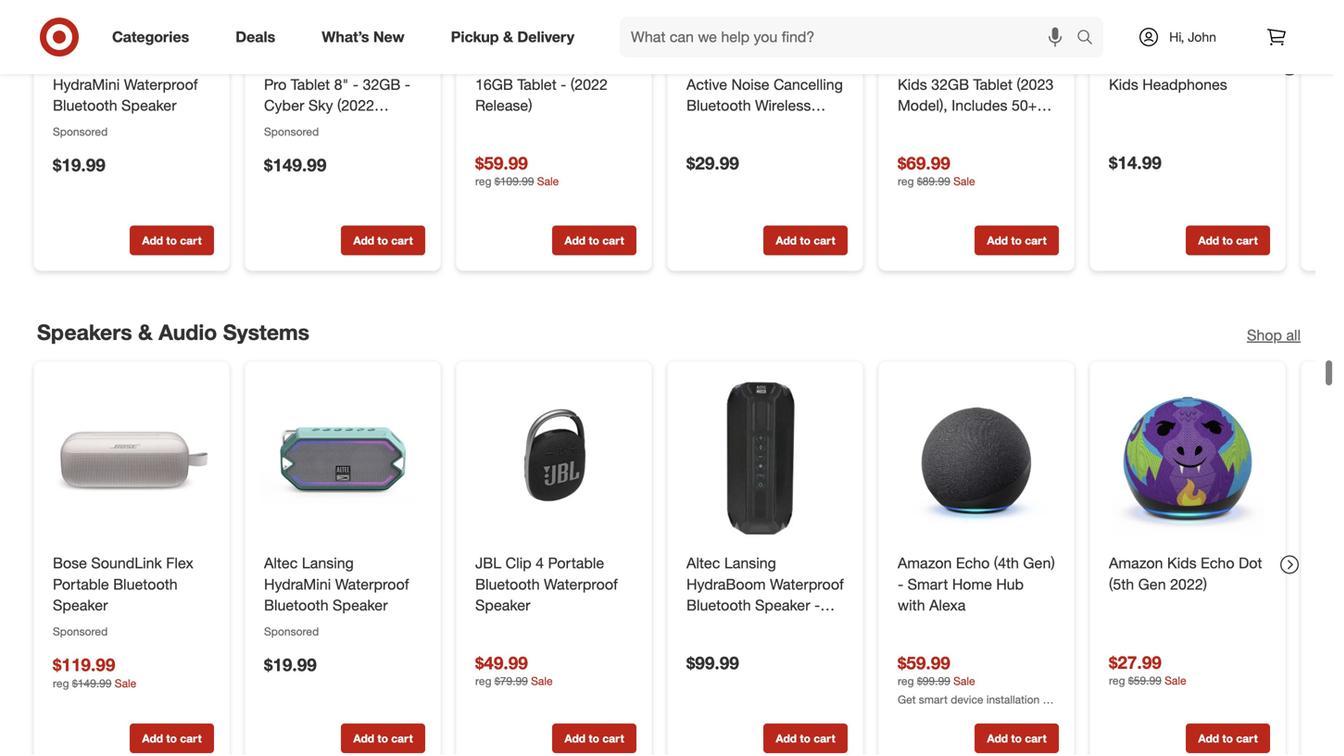 Task type: vqa. For each thing, say whether or not it's contained in the screenshot.
"items*" inside floor care + up to $50 free ¬ GiftCard on select items*
no



Task type: describe. For each thing, give the bounding box(es) containing it.
deals
[[236, 28, 276, 46]]

jbl clip 4 portable bluetooth waterproof speaker
[[476, 554, 618, 615]]

to for amazon fire 7" kids 16gb tablet - (2022 release) link
[[589, 234, 600, 248]]

sky
[[309, 97, 333, 115]]

to for altec lansing kid safe active noise cancelling bluetooth wireless headphones link
[[800, 234, 811, 248]]

cart for amazon kids echo dot (5th gen 2022) link on the right of page
[[1237, 732, 1259, 746]]

bluetooth inside altec lansing kid safe active noise cancelling bluetooth wireless headphones
[[687, 97, 751, 115]]

(2022 inside amazon fire 7" kids 16gb tablet - (2022 release)
[[571, 76, 608, 94]]

search button
[[1069, 17, 1113, 61]]

amazon for tablet
[[476, 54, 530, 72]]

soundlink
[[91, 554, 162, 572]]

$27.99 reg $59.99 sale
[[1110, 652, 1187, 688]]

new
[[373, 28, 405, 46]]

0 vertical spatial $19.99
[[53, 155, 106, 176]]

add to cart button for jbl clip 4 portable bluetooth waterproof speaker link
[[552, 724, 637, 753]]

$119.99
[[53, 655, 115, 676]]

speaker inside bose soundlink flex portable bluetooth speaker
[[53, 597, 108, 615]]

sale for $49.99
[[531, 674, 553, 688]]

kids for contixo 7" android kids 32gb tablet (2023 model), includes 50+ disney storybooks & stickers, protective case with kickstand
[[898, 76, 928, 94]]

disney
[[898, 118, 943, 136]]

add for altec lansing kid safe active noise cancelling bluetooth wireless headphones link
[[776, 234, 797, 248]]

release) inside amazon fire hd 8 kids pro tablet 8" - 32gb - cyber sky (2022 release)
[[264, 118, 321, 136]]

what's new link
[[306, 17, 428, 57]]

amazon fire 7" kids 16gb tablet - (2022 release)
[[476, 54, 610, 115]]

gen)
[[1024, 554, 1056, 572]]

$59.99 reg $99.99 sale get smart device installation at target.com/easyinstall
[[898, 652, 1053, 723]]

altec lansing hydraboom waterproof bluetooth speaker - black link
[[687, 553, 844, 636]]

50+
[[1012, 97, 1038, 115]]

black
[[687, 618, 724, 636]]

altec lansing kid safe active noise cancelling bluetooth wireless headphones link
[[687, 53, 844, 136]]

1 horizontal spatial hydramini
[[264, 575, 331, 594]]

device
[[951, 693, 984, 707]]

pickup
[[451, 28, 499, 46]]

kids inside amazon kids echo dot (5th gen 2022)
[[1168, 554, 1197, 572]]

to for amazon fire hd 8 kids pro tablet 8" - 32gb - cyber sky (2022 release) link
[[378, 234, 388, 248]]

add for jbuddies studio wired kids headphones link in the top right of the page
[[1199, 234, 1220, 248]]

reg for $119.99
[[53, 677, 69, 691]]

add for amazon kids echo dot (5th gen 2022) link on the right of page
[[1199, 732, 1220, 746]]

$69.99
[[898, 153, 951, 174]]

flex
[[166, 554, 193, 572]]

speakers
[[37, 320, 132, 346]]

cart for amazon fire 7" kids 16gb tablet - (2022 release) link
[[603, 234, 624, 248]]

at
[[1043, 693, 1053, 707]]

studio
[[1176, 54, 1219, 72]]

dot
[[1239, 554, 1263, 572]]

(2023
[[1017, 76, 1054, 94]]

tablet inside amazon fire hd 8 kids pro tablet 8" - 32gb - cyber sky (2022 release)
[[291, 76, 330, 94]]

kid
[[781, 54, 803, 72]]

cart for contixo 7" android kids 32gb tablet (2023 model), includes 50+ disney storybooks & stickers, protective case with kickstand link
[[1025, 234, 1047, 248]]

1 vertical spatial altec lansing hydramini waterproof bluetooth speaker link
[[264, 553, 422, 616]]

add for contixo 7" android kids 32gb tablet (2023 model), includes 50+ disney storybooks & stickers, protective case with kickstand link
[[988, 234, 1009, 248]]

bose
[[53, 554, 87, 572]]

amazon kids echo dot (5th gen 2022)
[[1110, 554, 1263, 594]]

contixo 7" android kids 32gb tablet (2023 model), includes 50+ disney storybooks & stickers, protective case with kickstand link
[[898, 53, 1056, 178]]

cancelling
[[774, 76, 843, 94]]

search
[[1069, 30, 1113, 48]]

altec inside altec lansing kid safe active noise cancelling bluetooth wireless headphones
[[687, 54, 721, 72]]

sale for $27.99
[[1165, 674, 1187, 688]]

bluetooth inside bose soundlink flex portable bluetooth speaker
[[113, 575, 178, 594]]

reg for $27.99
[[1110, 674, 1126, 688]]

$14.99
[[1110, 152, 1162, 173]]

fire for tablet
[[322, 54, 347, 72]]

add to cart for amazon kids echo dot (5th gen 2022) link on the right of page
[[1199, 732, 1259, 746]]

lansing inside altec lansing hydraboom waterproof bluetooth speaker - black
[[725, 554, 777, 572]]

amazon fire hd 8 kids pro tablet 8" - 32gb - cyber sky (2022 release)
[[264, 54, 418, 136]]

delivery
[[518, 28, 575, 46]]

add to cart button for amazon fire hd 8 kids pro tablet 8" - 32gb - cyber sky (2022 release) link
[[341, 226, 425, 256]]

to for amazon echo (4th gen) - smart home hub with alexa link
[[1012, 732, 1022, 746]]

add to cart for amazon echo (4th gen) - smart home hub with alexa link
[[988, 732, 1047, 746]]

noise
[[732, 76, 770, 94]]

cart for altec lansing hydraboom waterproof bluetooth speaker - black link
[[814, 732, 836, 746]]

$69.99 reg $89.99 sale
[[898, 153, 976, 188]]

stickers,
[[898, 139, 955, 157]]

get smart device installation at target.com/easyinstall button
[[898, 692, 1060, 723]]

categories
[[112, 28, 189, 46]]

reg for $59.99
[[476, 175, 492, 188]]

to for amazon kids echo dot (5th gen 2022) link on the right of page
[[1223, 732, 1234, 746]]

clip
[[506, 554, 532, 572]]

2022)
[[1171, 575, 1208, 594]]

kids for jbuddies studio wired kids headphones
[[1110, 76, 1139, 94]]

bose soundlink flex portable bluetooth speaker link
[[53, 553, 210, 616]]

cart for jbl clip 4 portable bluetooth waterproof speaker link
[[603, 732, 624, 746]]

portable for speaker
[[53, 575, 109, 594]]

- inside altec lansing hydraboom waterproof bluetooth speaker - black
[[815, 597, 821, 615]]

4
[[536, 554, 544, 572]]

categories link
[[96, 17, 212, 57]]

bluetooth inside altec lansing hydraboom waterproof bluetooth speaker - black
[[687, 597, 751, 615]]

& for speakers & audio systems
[[138, 320, 153, 346]]

systems
[[223, 320, 310, 346]]

16gb
[[476, 76, 513, 94]]

smart
[[908, 575, 949, 594]]

echo inside amazon echo (4th gen) - smart home hub with alexa
[[957, 554, 990, 572]]

amazon fire hd 8 kids pro tablet 8" - 32gb - cyber sky (2022 release) link
[[264, 53, 422, 136]]

to for jbuddies studio wired kids headphones link in the top right of the page
[[1223, 234, 1234, 248]]

(4th
[[994, 554, 1020, 572]]

deals link
[[220, 17, 299, 57]]

32gb inside amazon fire hd 8 kids pro tablet 8" - 32gb - cyber sky (2022 release)
[[363, 76, 401, 94]]

add for amazon echo (4th gen) - smart home hub with alexa link
[[988, 732, 1009, 746]]

waterproof inside jbl clip 4 portable bluetooth waterproof speaker
[[544, 575, 618, 594]]

cart for bose soundlink flex portable bluetooth speaker link
[[180, 732, 202, 746]]

what's new
[[322, 28, 405, 46]]

tablet for $69.99
[[974, 76, 1013, 94]]

pickup & delivery link
[[435, 17, 598, 57]]

8"
[[334, 76, 349, 94]]

- inside amazon echo (4th gen) - smart home hub with alexa
[[898, 575, 904, 594]]

shop all link
[[1248, 325, 1301, 346]]

lansing inside altec lansing kid safe active noise cancelling bluetooth wireless headphones
[[725, 54, 777, 72]]

jbuddies studio wired kids headphones
[[1110, 54, 1262, 94]]

case
[[898, 160, 932, 178]]

add to cart button for amazon fire 7" kids 16gb tablet - (2022 release) link
[[552, 226, 637, 256]]

headphones inside altec lansing kid safe active noise cancelling bluetooth wireless headphones
[[687, 118, 772, 136]]

waterproof inside altec lansing hydraboom waterproof bluetooth speaker - black
[[770, 575, 844, 594]]

android
[[972, 54, 1024, 72]]

add to cart button for bose soundlink flex portable bluetooth speaker link
[[130, 724, 214, 753]]

hi, john
[[1170, 29, 1217, 45]]

cyber
[[264, 97, 304, 115]]

add to cart for amazon fire 7" kids 16gb tablet - (2022 release) link
[[565, 234, 624, 248]]

wireless
[[756, 97, 811, 115]]

hd
[[351, 54, 372, 72]]

add to cart for altec lansing hydraboom waterproof bluetooth speaker - black link
[[776, 732, 836, 746]]

$149.99 inside $119.99 reg $149.99 sale
[[72, 677, 112, 691]]

portable for waterproof
[[548, 554, 605, 572]]

altec lansing kid safe active noise cancelling bluetooth wireless headphones
[[687, 54, 843, 136]]

pro
[[264, 76, 287, 94]]



Task type: locate. For each thing, give the bounding box(es) containing it.
echo left dot
[[1201, 554, 1235, 572]]

kids inside amazon fire hd 8 kids pro tablet 8" - 32gb - cyber sky (2022 release)
[[389, 54, 418, 72]]

& inside "contixo 7" android kids 32gb tablet (2023 model), includes 50+ disney storybooks & stickers, protective case with kickstand"
[[1027, 118, 1037, 136]]

0 horizontal spatial $99.99
[[687, 652, 740, 674]]

kids inside jbuddies studio wired kids headphones
[[1110, 76, 1139, 94]]

1 vertical spatial with
[[898, 597, 926, 615]]

0 horizontal spatial &
[[138, 320, 153, 346]]

reg down $119.99
[[53, 677, 69, 691]]

1 tablet from the left
[[291, 76, 330, 94]]

kids inside "contixo 7" android kids 32gb tablet (2023 model), includes 50+ disney storybooks & stickers, protective case with kickstand"
[[898, 76, 928, 94]]

headphones
[[1143, 76, 1228, 94], [687, 118, 772, 136]]

2 vertical spatial $59.99
[[1129, 674, 1162, 688]]

$149.99 down cyber
[[264, 155, 327, 176]]

reg up get
[[898, 674, 914, 688]]

reg down $49.99
[[476, 674, 492, 688]]

1 horizontal spatial tablet
[[518, 76, 557, 94]]

$109.99
[[495, 175, 534, 188]]

-
[[353, 76, 359, 94], [405, 76, 411, 94], [561, 76, 567, 94], [898, 575, 904, 594], [815, 597, 821, 615]]

$149.99 down $119.99
[[72, 677, 112, 691]]

tablet up sky
[[291, 76, 330, 94]]

sale inside $27.99 reg $59.99 sale
[[1165, 674, 1187, 688]]

amazon echo (4th gen) - smart home hub with alexa image
[[895, 377, 1060, 542], [895, 377, 1060, 542]]

2 32gb from the left
[[932, 76, 970, 94]]

release) inside amazon fire 7" kids 16gb tablet - (2022 release)
[[476, 97, 533, 115]]

gen
[[1139, 575, 1167, 594]]

1 7" from the left
[[562, 54, 577, 72]]

add to cart button for amazon echo (4th gen) - smart home hub with alexa link
[[975, 724, 1060, 753]]

7" inside "contixo 7" android kids 32gb tablet (2023 model), includes 50+ disney storybooks & stickers, protective case with kickstand"
[[954, 54, 968, 72]]

0 horizontal spatial 7"
[[562, 54, 577, 72]]

reg for $49.99
[[476, 674, 492, 688]]

amazon kids echo dot (5th gen 2022) image
[[1106, 377, 1271, 542], [1106, 377, 1271, 542]]

amazon up pro
[[264, 54, 318, 72]]

speakers & audio systems
[[37, 320, 310, 346]]

protective
[[959, 139, 1025, 157]]

$59.99 inside $59.99 reg $109.99 sale
[[476, 153, 528, 174]]

& right pickup
[[503, 28, 513, 46]]

1 horizontal spatial $99.99
[[918, 674, 951, 688]]

speaker inside altec lansing hydraboom waterproof bluetooth speaker - black
[[756, 597, 811, 615]]

altec lansing hydraboom waterproof bluetooth speaker - black
[[687, 554, 844, 636]]

0 vertical spatial &
[[503, 28, 513, 46]]

0 vertical spatial hydramini
[[53, 76, 120, 94]]

amazon fire 7" kids 16gb tablet - (2022 release) link
[[476, 53, 633, 117]]

jbl clip 4 portable bluetooth waterproof speaker image
[[472, 377, 637, 542], [472, 377, 637, 542]]

add to cart for amazon fire hd 8 kids pro tablet 8" - 32gb - cyber sky (2022 release) link
[[353, 234, 413, 248]]

amazon fire 7" kids 16gb tablet - (2022 release) image
[[472, 0, 637, 42], [472, 0, 637, 42]]

reg inside $59.99 reg $109.99 sale
[[476, 175, 492, 188]]

sale inside $49.99 reg $79.99 sale
[[531, 674, 553, 688]]

contixo
[[898, 54, 950, 72]]

0 horizontal spatial echo
[[957, 554, 990, 572]]

0 vertical spatial $99.99
[[687, 652, 740, 674]]

1 vertical spatial $19.99
[[264, 655, 317, 676]]

reg inside $27.99 reg $59.99 sale
[[1110, 674, 1126, 688]]

2 horizontal spatial $59.99
[[1129, 674, 1162, 688]]

0 horizontal spatial $19.99
[[53, 155, 106, 176]]

tablet inside amazon fire 7" kids 16gb tablet - (2022 release)
[[518, 76, 557, 94]]

sale inside $59.99 reg $109.99 sale
[[537, 175, 559, 188]]

$99.99 inside $59.99 reg $99.99 sale get smart device installation at target.com/easyinstall
[[918, 674, 951, 688]]

sale for $119.99
[[115, 677, 137, 691]]

tablet inside "contixo 7" android kids 32gb tablet (2023 model), includes 50+ disney storybooks & stickers, protective case with kickstand"
[[974, 76, 1013, 94]]

includes
[[952, 97, 1008, 115]]

safe
[[807, 54, 837, 72]]

0 horizontal spatial (2022
[[337, 97, 374, 115]]

fire up 8" at the top of page
[[322, 54, 347, 72]]

32gb down 8
[[363, 76, 401, 94]]

contixo 7" android kids 32gb tablet (2023 model), includes 50+ disney storybooks & stickers, protective case with kickstand
[[898, 54, 1054, 178]]

get
[[898, 693, 916, 707]]

0 vertical spatial (2022
[[571, 76, 608, 94]]

with down stickers,
[[936, 160, 964, 178]]

jbuddies studio wired kids headphones link
[[1110, 53, 1267, 95]]

$99.99 down black
[[687, 652, 740, 674]]

to
[[166, 234, 177, 248], [378, 234, 388, 248], [589, 234, 600, 248], [800, 234, 811, 248], [1012, 234, 1022, 248], [1223, 234, 1234, 248], [166, 732, 177, 746], [378, 732, 388, 746], [589, 732, 600, 746], [800, 732, 811, 746], [1012, 732, 1022, 746], [1223, 732, 1234, 746]]

& left the audio
[[138, 320, 153, 346]]

amazon up smart
[[898, 554, 952, 572]]

7"
[[562, 54, 577, 72], [954, 54, 968, 72]]

add to cart for contixo 7" android kids 32gb tablet (2023 model), includes 50+ disney storybooks & stickers, protective case with kickstand link
[[988, 234, 1047, 248]]

1 horizontal spatial $19.99
[[264, 655, 317, 676]]

1 horizontal spatial altec lansing hydramini waterproof bluetooth speaker link
[[264, 553, 422, 616]]

amazon inside amazon kids echo dot (5th gen 2022)
[[1110, 554, 1164, 572]]

1 vertical spatial $59.99
[[898, 652, 951, 674]]

bluetooth
[[53, 97, 117, 115], [687, 97, 751, 115], [113, 575, 178, 594], [476, 575, 540, 594], [264, 597, 329, 615], [687, 597, 751, 615]]

fire for -
[[534, 54, 558, 72]]

2 horizontal spatial &
[[1027, 118, 1037, 136]]

bose soundlink flex portable bluetooth speaker image
[[49, 377, 214, 542], [49, 377, 214, 542]]

model),
[[898, 97, 948, 115]]

release)
[[476, 97, 533, 115], [264, 118, 321, 136]]

0 vertical spatial altec lansing hydramini waterproof bluetooth speaker
[[53, 54, 198, 115]]

3 tablet from the left
[[974, 76, 1013, 94]]

$79.99
[[495, 674, 528, 688]]

1 horizontal spatial &
[[503, 28, 513, 46]]

$59.99 up $109.99
[[476, 153, 528, 174]]

add to cart for jbuddies studio wired kids headphones link in the top right of the page
[[1199, 234, 1259, 248]]

1 horizontal spatial headphones
[[1143, 76, 1228, 94]]

with down smart
[[898, 597, 926, 615]]

amazon inside amazon fire hd 8 kids pro tablet 8" - 32gb - cyber sky (2022 release)
[[264, 54, 318, 72]]

- inside amazon fire 7" kids 16gb tablet - (2022 release)
[[561, 76, 567, 94]]

reg down the $69.99 at the top
[[898, 175, 914, 188]]

0 vertical spatial $149.99
[[264, 155, 327, 176]]

7" right "contixo"
[[954, 54, 968, 72]]

add to cart button for altec lansing hydraboom waterproof bluetooth speaker - black link
[[764, 724, 848, 753]]

add to cart button
[[130, 226, 214, 256], [341, 226, 425, 256], [552, 226, 637, 256], [764, 226, 848, 256], [975, 226, 1060, 256], [1187, 226, 1271, 256], [130, 724, 214, 753], [341, 724, 425, 753], [552, 724, 637, 753], [764, 724, 848, 753], [975, 724, 1060, 753], [1187, 724, 1271, 753]]

2 vertical spatial &
[[138, 320, 153, 346]]

$27.99
[[1110, 652, 1162, 673]]

add to cart
[[142, 234, 202, 248], [353, 234, 413, 248], [565, 234, 624, 248], [776, 234, 836, 248], [988, 234, 1047, 248], [1199, 234, 1259, 248], [142, 732, 202, 746], [353, 732, 413, 746], [565, 732, 624, 746], [776, 732, 836, 746], [988, 732, 1047, 746], [1199, 732, 1259, 746]]

smart
[[919, 693, 948, 707]]

1 vertical spatial $99.99
[[918, 674, 951, 688]]

add for amazon fire 7" kids 16gb tablet - (2022 release) link
[[565, 234, 586, 248]]

0 horizontal spatial altec lansing hydramini waterproof bluetooth speaker link
[[53, 53, 210, 117]]

hydraboom
[[687, 575, 766, 594]]

$49.99 reg $79.99 sale
[[476, 652, 553, 688]]

shop
[[1248, 326, 1283, 344]]

0 horizontal spatial altec lansing hydramini waterproof bluetooth speaker
[[53, 54, 198, 115]]

1 horizontal spatial 7"
[[954, 54, 968, 72]]

1 horizontal spatial release)
[[476, 97, 533, 115]]

audio
[[159, 320, 217, 346]]

echo up home
[[957, 554, 990, 572]]

$89.99
[[918, 175, 951, 188]]

jbl
[[476, 554, 502, 572]]

1 vertical spatial (2022
[[337, 97, 374, 115]]

cart for amazon echo (4th gen) - smart home hub with alexa link
[[1025, 732, 1047, 746]]

0 horizontal spatial portable
[[53, 575, 109, 594]]

headphones down studio
[[1143, 76, 1228, 94]]

add to cart button for amazon kids echo dot (5th gen 2022) link on the right of page
[[1187, 724, 1271, 753]]

with inside amazon echo (4th gen) - smart home hub with alexa
[[898, 597, 926, 615]]

fire inside amazon fire 7" kids 16gb tablet - (2022 release)
[[534, 54, 558, 72]]

hi,
[[1170, 29, 1185, 45]]

portable
[[548, 554, 605, 572], [53, 575, 109, 594]]

amazon fire hd 8 kids pro tablet 8" - 32gb - cyber sky (2022 release) image
[[260, 0, 425, 42], [260, 0, 425, 42]]

$119.99 reg $149.99 sale
[[53, 655, 137, 691]]

2 tablet from the left
[[518, 76, 557, 94]]

wired
[[1223, 54, 1262, 72]]

0 vertical spatial with
[[936, 160, 964, 178]]

(2022 down 8" at the top of page
[[337, 97, 374, 115]]

add to cart for jbl clip 4 portable bluetooth waterproof speaker link
[[565, 732, 624, 746]]

speaker inside jbl clip 4 portable bluetooth waterproof speaker
[[476, 597, 531, 615]]

$49.99
[[476, 652, 528, 674]]

$29.99
[[687, 153, 740, 174]]

2 fire from the left
[[534, 54, 558, 72]]

amazon up 16gb
[[476, 54, 530, 72]]

target.com/easyinstall
[[898, 709, 1009, 723]]

$59.99 up "smart"
[[898, 652, 951, 674]]

reg for $69.99
[[898, 175, 914, 188]]

altec
[[53, 54, 87, 72], [687, 54, 721, 72], [264, 554, 298, 572], [687, 554, 721, 572]]

$59.99 inside $59.99 reg $99.99 sale get smart device installation at target.com/easyinstall
[[898, 652, 951, 674]]

with
[[936, 160, 964, 178], [898, 597, 926, 615]]

0 horizontal spatial 32gb
[[363, 76, 401, 94]]

1 horizontal spatial with
[[936, 160, 964, 178]]

sale for $59.99
[[537, 175, 559, 188]]

32gb down "contixo"
[[932, 76, 970, 94]]

1 vertical spatial altec lansing hydramini waterproof bluetooth speaker
[[264, 554, 409, 615]]

fire down delivery
[[534, 54, 558, 72]]

what's
[[322, 28, 369, 46]]

0 horizontal spatial headphones
[[687, 118, 772, 136]]

cart for jbuddies studio wired kids headphones link in the top right of the page
[[1237, 234, 1259, 248]]

amazon echo (4th gen) - smart home hub with alexa link
[[898, 553, 1056, 616]]

waterproof
[[124, 76, 198, 94], [335, 575, 409, 594], [544, 575, 618, 594], [770, 575, 844, 594]]

& for pickup & delivery
[[503, 28, 513, 46]]

(2022 inside amazon fire hd 8 kids pro tablet 8" - 32gb - cyber sky (2022 release)
[[337, 97, 374, 115]]

kickstand
[[968, 160, 1034, 178]]

0 vertical spatial $59.99
[[476, 153, 528, 174]]

amazon for pro
[[264, 54, 318, 72]]

7" inside amazon fire 7" kids 16gb tablet - (2022 release)
[[562, 54, 577, 72]]

to for contixo 7" android kids 32gb tablet (2023 model), includes 50+ disney storybooks & stickers, protective case with kickstand link
[[1012, 234, 1022, 248]]

1 horizontal spatial $59.99
[[898, 652, 951, 674]]

jbuddies
[[1110, 54, 1172, 72]]

portable right 4
[[548, 554, 605, 572]]

0 horizontal spatial with
[[898, 597, 926, 615]]

amazon up (5th
[[1110, 554, 1164, 572]]

2 echo from the left
[[1201, 554, 1235, 572]]

tablet down android
[[974, 76, 1013, 94]]

release) down cyber
[[264, 118, 321, 136]]

amazon inside amazon fire 7" kids 16gb tablet - (2022 release)
[[476, 54, 530, 72]]

amazon echo (4th gen) - smart home hub with alexa
[[898, 554, 1056, 615]]

1 horizontal spatial echo
[[1201, 554, 1235, 572]]

amazon inside amazon echo (4th gen) - smart home hub with alexa
[[898, 554, 952, 572]]

0 vertical spatial release)
[[476, 97, 533, 115]]

kids for amazon fire 7" kids 16gb tablet - (2022 release)
[[581, 54, 610, 72]]

reg inside $59.99 reg $99.99 sale get smart device installation at target.com/easyinstall
[[898, 674, 914, 688]]

with inside "contixo 7" android kids 32gb tablet (2023 model), includes 50+ disney storybooks & stickers, protective case with kickstand"
[[936, 160, 964, 178]]

active
[[687, 76, 728, 94]]

1 vertical spatial &
[[1027, 118, 1037, 136]]

1 horizontal spatial fire
[[534, 54, 558, 72]]

portable down bose
[[53, 575, 109, 594]]

1 horizontal spatial altec lansing hydramini waterproof bluetooth speaker
[[264, 554, 409, 615]]

amazon kids echo dot (5th gen 2022) link
[[1110, 553, 1267, 595]]

1 horizontal spatial portable
[[548, 554, 605, 572]]

reg inside $69.99 reg $89.99 sale
[[898, 175, 914, 188]]

add
[[142, 234, 163, 248], [353, 234, 375, 248], [565, 234, 586, 248], [776, 234, 797, 248], [988, 234, 1009, 248], [1199, 234, 1220, 248], [142, 732, 163, 746], [353, 732, 375, 746], [565, 732, 586, 746], [776, 732, 797, 746], [988, 732, 1009, 746], [1199, 732, 1220, 746]]

add to cart button for contixo 7" android kids 32gb tablet (2023 model), includes 50+ disney storybooks & stickers, protective case with kickstand link
[[975, 226, 1060, 256]]

What can we help you find? suggestions appear below search field
[[620, 17, 1082, 57]]

echo inside amazon kids echo dot (5th gen 2022)
[[1201, 554, 1235, 572]]

add for jbl clip 4 portable bluetooth waterproof speaker link
[[565, 732, 586, 746]]

$59.99 down $27.99
[[1129, 674, 1162, 688]]

sale inside $119.99 reg $149.99 sale
[[115, 677, 137, 691]]

to for jbl clip 4 portable bluetooth waterproof speaker link
[[589, 732, 600, 746]]

tablet right 16gb
[[518, 76, 557, 94]]

1 vertical spatial portable
[[53, 575, 109, 594]]

kids
[[389, 54, 418, 72], [581, 54, 610, 72], [898, 76, 928, 94], [1110, 76, 1139, 94], [1168, 554, 1197, 572]]

$59.99 reg $109.99 sale
[[476, 153, 559, 188]]

$59.99 for release)
[[476, 153, 528, 174]]

tablet for $59.99
[[518, 76, 557, 94]]

portable inside jbl clip 4 portable bluetooth waterproof speaker
[[548, 554, 605, 572]]

cart for amazon fire hd 8 kids pro tablet 8" - 32gb - cyber sky (2022 release) link
[[391, 234, 413, 248]]

1 32gb from the left
[[363, 76, 401, 94]]

storybooks
[[947, 118, 1023, 136]]

echo
[[957, 554, 990, 572], [1201, 554, 1235, 572]]

2 horizontal spatial tablet
[[974, 76, 1013, 94]]

1 vertical spatial $149.99
[[72, 677, 112, 691]]

1 horizontal spatial (2022
[[571, 76, 608, 94]]

john
[[1189, 29, 1217, 45]]

cart
[[180, 234, 202, 248], [391, 234, 413, 248], [603, 234, 624, 248], [814, 234, 836, 248], [1025, 234, 1047, 248], [1237, 234, 1259, 248], [180, 732, 202, 746], [391, 732, 413, 746], [603, 732, 624, 746], [814, 732, 836, 746], [1025, 732, 1047, 746], [1237, 732, 1259, 746]]

1 vertical spatial hydramini
[[264, 575, 331, 594]]

8
[[376, 54, 385, 72]]

1 vertical spatial headphones
[[687, 118, 772, 136]]

jbuddies studio wired kids headphones image
[[1106, 0, 1271, 42], [1106, 0, 1271, 42]]

add for amazon fire hd 8 kids pro tablet 8" - 32gb - cyber sky (2022 release) link
[[353, 234, 375, 248]]

altec lansing hydramini waterproof bluetooth speaker
[[53, 54, 198, 115], [264, 554, 409, 615]]

altec lansing hydramini waterproof bluetooth speaker image
[[49, 0, 214, 42], [49, 0, 214, 42], [260, 377, 425, 542], [260, 377, 425, 542]]

reg inside $119.99 reg $149.99 sale
[[53, 677, 69, 691]]

$59.99 for with
[[898, 652, 951, 674]]

7" down delivery
[[562, 54, 577, 72]]

headphones inside jbuddies studio wired kids headphones
[[1143, 76, 1228, 94]]

(2022 down delivery
[[571, 76, 608, 94]]

to for bose soundlink flex portable bluetooth speaker link
[[166, 732, 177, 746]]

0 vertical spatial portable
[[548, 554, 605, 572]]

$59.99 inside $27.99 reg $59.99 sale
[[1129, 674, 1162, 688]]

32gb
[[363, 76, 401, 94], [932, 76, 970, 94]]

1 horizontal spatial $149.99
[[264, 155, 327, 176]]

(2022
[[571, 76, 608, 94], [337, 97, 374, 115]]

sale for $69.99
[[954, 175, 976, 188]]

& down 50+
[[1027, 118, 1037, 136]]

add to cart for bose soundlink flex portable bluetooth speaker link
[[142, 732, 202, 746]]

1 horizontal spatial 32gb
[[932, 76, 970, 94]]

2 7" from the left
[[954, 54, 968, 72]]

0 horizontal spatial $149.99
[[72, 677, 112, 691]]

1 vertical spatial release)
[[264, 118, 321, 136]]

add to cart for altec lansing kid safe active noise cancelling bluetooth wireless headphones link
[[776, 234, 836, 248]]

kids inside amazon fire 7" kids 16gb tablet - (2022 release)
[[581, 54, 610, 72]]

portable inside bose soundlink flex portable bluetooth speaker
[[53, 575, 109, 594]]

amazon for gen
[[1110, 554, 1164, 572]]

to for altec lansing hydraboom waterproof bluetooth speaker - black link
[[800, 732, 811, 746]]

fire inside amazon fire hd 8 kids pro tablet 8" - 32gb - cyber sky (2022 release)
[[322, 54, 347, 72]]

amazon
[[264, 54, 318, 72], [476, 54, 530, 72], [898, 554, 952, 572], [1110, 554, 1164, 572]]

0 horizontal spatial hydramini
[[53, 76, 120, 94]]

0 vertical spatial altec lansing hydramini waterproof bluetooth speaker link
[[53, 53, 210, 117]]

0 horizontal spatial release)
[[264, 118, 321, 136]]

add for altec lansing hydraboom waterproof bluetooth speaker - black link
[[776, 732, 797, 746]]

headphones up $29.99
[[687, 118, 772, 136]]

add to cart button for jbuddies studio wired kids headphones link in the top right of the page
[[1187, 226, 1271, 256]]

0 horizontal spatial tablet
[[291, 76, 330, 94]]

add for bose soundlink flex portable bluetooth speaker link
[[142, 732, 163, 746]]

0 horizontal spatial fire
[[322, 54, 347, 72]]

$99.99
[[687, 652, 740, 674], [918, 674, 951, 688]]

32gb inside "contixo 7" android kids 32gb tablet (2023 model), includes 50+ disney storybooks & stickers, protective case with kickstand"
[[932, 76, 970, 94]]

reg left $109.99
[[476, 175, 492, 188]]

hub
[[997, 575, 1024, 594]]

add to cart button for altec lansing kid safe active noise cancelling bluetooth wireless headphones link
[[764, 226, 848, 256]]

release) down 16gb
[[476, 97, 533, 115]]

sale inside $59.99 reg $99.99 sale get smart device installation at target.com/easyinstall
[[954, 674, 976, 688]]

altec inside altec lansing hydraboom waterproof bluetooth speaker - black
[[687, 554, 721, 572]]

1 echo from the left
[[957, 554, 990, 572]]

cart for altec lansing kid safe active noise cancelling bluetooth wireless headphones link
[[814, 234, 836, 248]]

amazon for smart
[[898, 554, 952, 572]]

home
[[953, 575, 993, 594]]

1 fire from the left
[[322, 54, 347, 72]]

altec lansing kid safe active noise cancelling bluetooth wireless headphones image
[[683, 0, 848, 42], [683, 0, 848, 42]]

(5th
[[1110, 575, 1135, 594]]

reg inside $49.99 reg $79.99 sale
[[476, 674, 492, 688]]

reg down $27.99
[[1110, 674, 1126, 688]]

reg
[[476, 175, 492, 188], [898, 175, 914, 188], [1110, 674, 1126, 688], [476, 674, 492, 688], [898, 674, 914, 688], [53, 677, 69, 691]]

0 vertical spatial headphones
[[1143, 76, 1228, 94]]

$99.99 up "smart"
[[918, 674, 951, 688]]

contixo 7" android kids 32gb tablet (2023 model), includes 50+ disney storybooks & stickers, protective case with kickstand image
[[895, 0, 1060, 42], [895, 0, 1060, 42]]

bluetooth inside jbl clip 4 portable bluetooth waterproof speaker
[[476, 575, 540, 594]]

altec lansing hydraboom waterproof bluetooth speaker - black image
[[683, 377, 848, 542], [683, 377, 848, 542]]

sale inside $69.99 reg $89.99 sale
[[954, 175, 976, 188]]

0 horizontal spatial $59.99
[[476, 153, 528, 174]]



